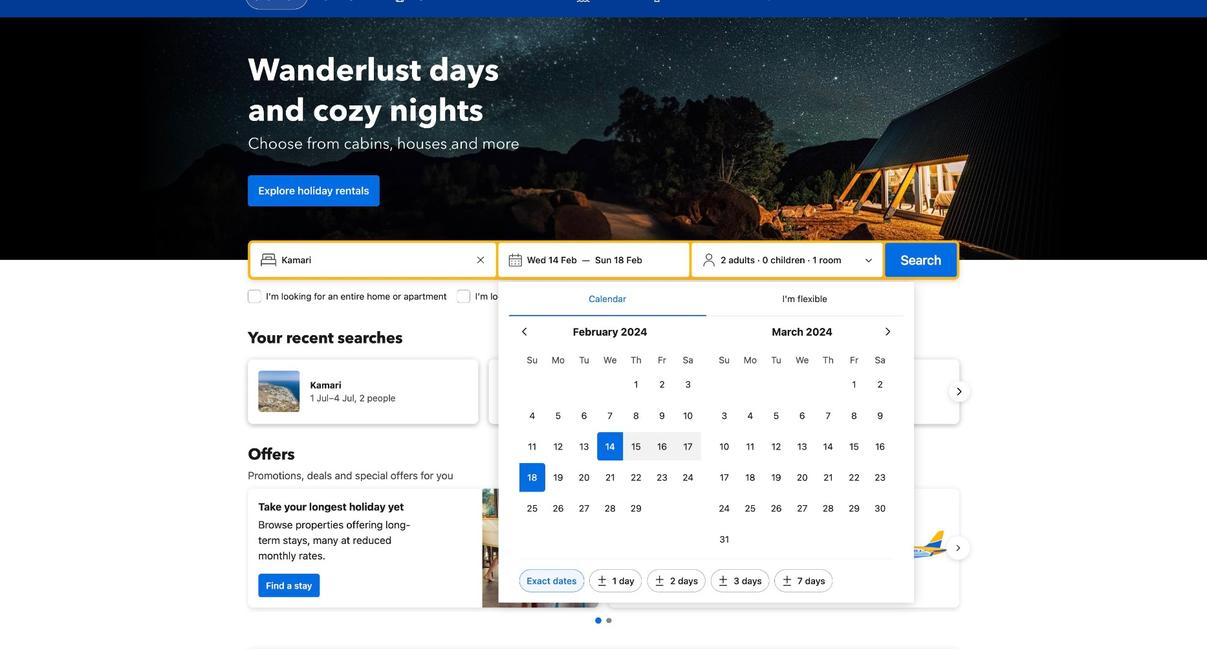 Task type: describe. For each thing, give the bounding box(es) containing it.
1 February 2024 checkbox
[[623, 370, 649, 399]]

4 March 2024 checkbox
[[737, 401, 763, 430]]

19 March 2024 checkbox
[[763, 463, 789, 492]]

7 March 2024 checkbox
[[815, 401, 841, 430]]

2 grid from the left
[[711, 347, 893, 554]]

1 March 2024 checkbox
[[841, 370, 867, 399]]

26 March 2024 checkbox
[[763, 494, 789, 523]]

23 February 2024 checkbox
[[649, 463, 675, 492]]

6 March 2024 checkbox
[[789, 401, 815, 430]]

17 March 2024 checkbox
[[711, 463, 737, 492]]

29 March 2024 checkbox
[[841, 494, 867, 523]]

cell down 7 february 2024 checkbox
[[597, 430, 623, 461]]

18 March 2024 checkbox
[[737, 463, 763, 492]]

take your longest holiday yet image
[[482, 489, 599, 608]]

15 March 2024 checkbox
[[841, 432, 867, 461]]

next image
[[952, 384, 967, 399]]

2 region from the top
[[238, 484, 970, 613]]

11 March 2024 checkbox
[[737, 432, 763, 461]]

22 February 2024 checkbox
[[623, 463, 649, 492]]

13 March 2024 checkbox
[[789, 432, 815, 461]]

29 February 2024 checkbox
[[623, 494, 649, 523]]

18 February 2024 checkbox
[[519, 463, 545, 492]]

24 February 2024 checkbox
[[675, 463, 701, 492]]

27 March 2024 checkbox
[[789, 494, 815, 523]]

10 February 2024 checkbox
[[675, 401, 701, 430]]

cell down 8 february 2024 checkbox
[[623, 430, 649, 461]]

15 February 2024 checkbox
[[623, 432, 649, 461]]

cell down the 10 february 2024 "checkbox" at the bottom right of the page
[[675, 430, 701, 461]]

8 February 2024 checkbox
[[623, 401, 649, 430]]

28 February 2024 checkbox
[[597, 494, 623, 523]]



Task type: locate. For each thing, give the bounding box(es) containing it.
25 February 2024 checkbox
[[519, 494, 545, 523]]

1 vertical spatial region
[[238, 484, 970, 613]]

21 February 2024 checkbox
[[597, 463, 623, 492]]

31 March 2024 checkbox
[[711, 525, 737, 554]]

14 February 2024 checkbox
[[597, 432, 623, 461]]

14 March 2024 checkbox
[[815, 432, 841, 461]]

7 February 2024 checkbox
[[597, 401, 623, 430]]

progress bar
[[595, 617, 612, 624]]

16 March 2024 checkbox
[[867, 432, 893, 461]]

25 March 2024 checkbox
[[737, 494, 763, 523]]

26 February 2024 checkbox
[[545, 494, 571, 523]]

9 March 2024 checkbox
[[867, 401, 893, 430]]

12 March 2024 checkbox
[[763, 432, 789, 461]]

13 February 2024 checkbox
[[571, 432, 597, 461]]

4 February 2024 checkbox
[[519, 401, 545, 430]]

2 February 2024 checkbox
[[649, 370, 675, 399]]

1 region from the top
[[238, 354, 970, 429]]

20 March 2024 checkbox
[[789, 463, 815, 492]]

6 February 2024 checkbox
[[571, 401, 597, 430]]

0 horizontal spatial grid
[[519, 347, 701, 523]]

27 February 2024 checkbox
[[571, 494, 597, 523]]

9 February 2024 checkbox
[[649, 401, 675, 430]]

21 March 2024 checkbox
[[815, 463, 841, 492]]

5 February 2024 checkbox
[[545, 401, 571, 430]]

2 March 2024 checkbox
[[867, 370, 893, 399]]

20 February 2024 checkbox
[[571, 463, 597, 492]]

23 March 2024 checkbox
[[867, 463, 893, 492]]

region
[[238, 354, 970, 429], [238, 484, 970, 613]]

24 March 2024 checkbox
[[711, 494, 737, 523]]

0 vertical spatial region
[[238, 354, 970, 429]]

12 February 2024 checkbox
[[545, 432, 571, 461]]

28 March 2024 checkbox
[[815, 494, 841, 523]]

22 March 2024 checkbox
[[841, 463, 867, 492]]

1 grid from the left
[[519, 347, 701, 523]]

3 February 2024 checkbox
[[675, 370, 701, 399]]

30 March 2024 checkbox
[[867, 494, 893, 523]]

cell
[[597, 430, 623, 461], [623, 430, 649, 461], [649, 430, 675, 461], [675, 430, 701, 461], [519, 461, 545, 492]]

5 March 2024 checkbox
[[763, 401, 789, 430]]

cell up the 25 february 2024 checkbox
[[519, 461, 545, 492]]

cell down 9 february 2024 checkbox
[[649, 430, 675, 461]]

17 February 2024 checkbox
[[675, 432, 701, 461]]

3 March 2024 checkbox
[[711, 401, 737, 430]]

Where are you going? field
[[276, 248, 473, 272]]

16 February 2024 checkbox
[[649, 432, 675, 461]]

11 February 2024 checkbox
[[519, 432, 545, 461]]

19 February 2024 checkbox
[[545, 463, 571, 492]]

fly away to your dream holiday image
[[859, 503, 949, 593]]

1 horizontal spatial grid
[[711, 347, 893, 554]]

10 March 2024 checkbox
[[711, 432, 737, 461]]

grid
[[519, 347, 701, 523], [711, 347, 893, 554]]

tab list
[[509, 282, 904, 317]]

8 March 2024 checkbox
[[841, 401, 867, 430]]



Task type: vqa. For each thing, say whether or not it's contained in the screenshot.
11 February 2024 checkbox
yes



